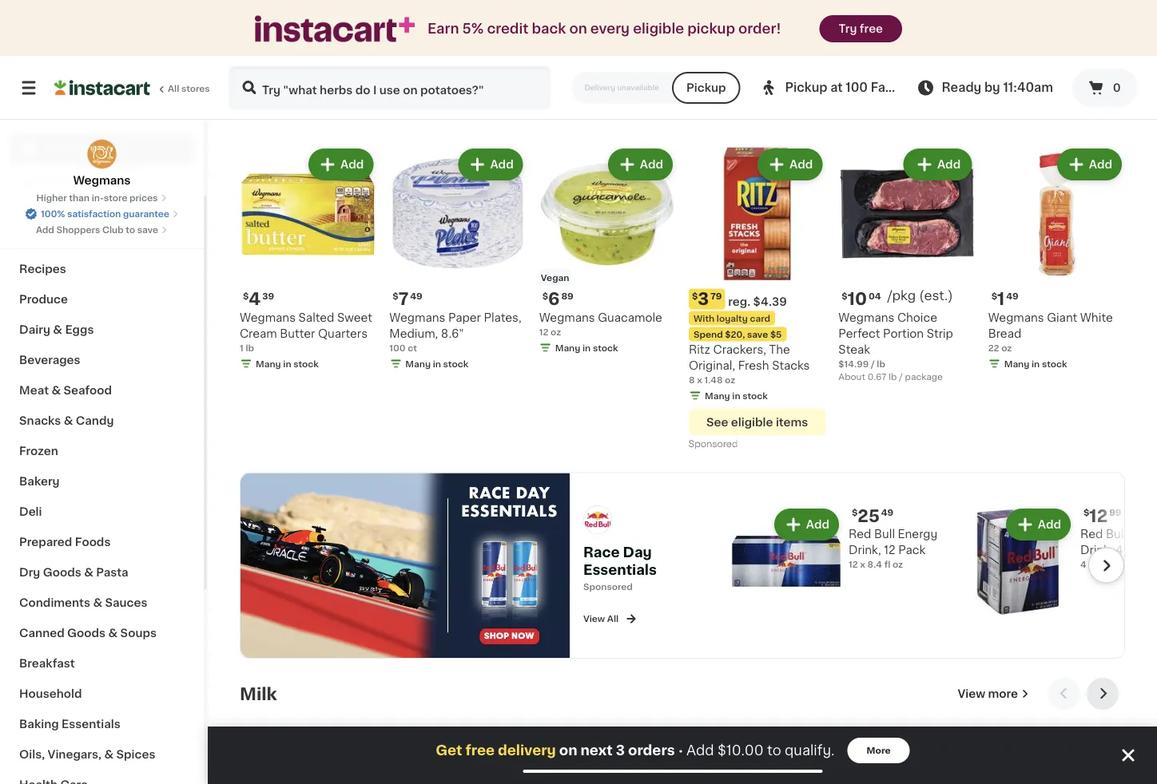 Task type: describe. For each thing, give the bounding box(es) containing it.
loyalty
[[717, 314, 748, 323]]

lists link
[[10, 197, 194, 229]]

pack
[[899, 545, 926, 556]]

stock for wegmans guacamole
[[593, 344, 618, 352]]

about inside green squash (zucchini) $1.99 / lb about 0.42 lb each
[[839, 37, 866, 45]]

wegmans choice perfect portion strip steak $14.99 / lb about 0.67 lb / package
[[839, 312, 954, 381]]

meat & seafood link
[[10, 376, 194, 406]]

delivery
[[498, 745, 556, 758]]

$ 6 89
[[542, 291, 574, 308]]

condiments
[[19, 598, 90, 609]]

credit
[[487, 22, 529, 36]]

$ for 12
[[1084, 509, 1090, 518]]

buy it again
[[45, 175, 112, 186]]

1 vertical spatial essentials
[[62, 719, 120, 731]]

8
[[689, 376, 695, 384]]

product group containing 3
[[689, 145, 826, 453]]

$ 4 39
[[243, 291, 274, 308]]

higher than in-store prices link
[[36, 192, 167, 205]]

with loyalty card price $3.79. original price $4.39. element
[[689, 289, 826, 310]]

earn 5% credit back on every eligible pickup order!
[[428, 22, 781, 36]]

ritz
[[689, 344, 711, 355]]

red for 25
[[849, 529, 872, 541]]

product group containing 7
[[390, 145, 526, 374]]

99
[[1110, 509, 1122, 518]]

49 for 1
[[1007, 292, 1019, 300]]

stock for $1.99 / lb
[[893, 53, 918, 61]]

free for try
[[860, 23, 883, 34]]

dairy & eggs
[[19, 325, 94, 336]]

vinegars,
[[48, 750, 102, 761]]

oz inside wegmans guacamole 12 oz
[[551, 328, 561, 336]]

100% satisfaction guarantee button
[[25, 205, 179, 221]]

lb right 0.42
[[890, 37, 898, 45]]

oils, vinegars, & spices link
[[10, 740, 194, 771]]

race
[[584, 546, 620, 560]]

many in stock for wegmans guacamole
[[555, 344, 618, 352]]

pickup for pickup at 100 farm view
[[785, 82, 828, 94]]

see
[[707, 417, 729, 428]]

dry goods & pasta
[[19, 568, 128, 579]]

0 horizontal spatial to
[[126, 226, 135, 235]]

fl inside red bull energ 4 x 12 fl oz
[[1108, 561, 1114, 570]]

view more
[[958, 689, 1018, 700]]

canned
[[19, 628, 65, 639]]

on inside treatment tracker modal dialog
[[559, 745, 578, 758]]

0 vertical spatial 1
[[390, 8, 393, 17]]

1 sponsored badge image from the top
[[689, 36, 737, 45]]

oils,
[[19, 750, 45, 761]]

product group containing 4
[[240, 145, 377, 374]]

household link
[[10, 679, 194, 710]]

0 vertical spatial about
[[539, 21, 566, 29]]

lb right '0.67'
[[889, 372, 897, 381]]

package
[[905, 372, 943, 381]]

in left 5%
[[433, 24, 441, 33]]

wegmans logo image
[[87, 139, 117, 169]]

$10.04 per package (estimated) element
[[839, 289, 976, 310]]

red bull energy drink, 12 pack 12 x 8.4 fl oz
[[849, 529, 938, 570]]

$ 1 49
[[992, 291, 1019, 308]]

$10.00
[[718, 745, 764, 758]]

many for $1.99 / lb
[[855, 53, 880, 61]]

many down russet
[[256, 40, 281, 49]]

soups
[[120, 628, 157, 639]]

x inside red bull energ 4 x 12 fl oz
[[1089, 561, 1094, 570]]

12 down drink,
[[849, 561, 858, 570]]

pickup for pickup
[[687, 82, 726, 94]]

meat & seafood
[[19, 385, 112, 396]]

add shoppers club to save
[[36, 226, 158, 235]]

try free
[[839, 23, 883, 34]]

many in stock down wegmans potatoes, russet 5 lb at left
[[256, 40, 319, 49]]

stock for ritz crackers, the original, fresh stacks
[[743, 392, 768, 400]]

all inside all stores link
[[168, 84, 179, 93]]

$ for 10
[[842, 292, 848, 300]]

product group containing 1
[[988, 145, 1125, 374]]

produce
[[19, 294, 68, 305]]

$4.39
[[753, 296, 787, 307]]

oz inside soli organic baby spinach 4 oz
[[697, 24, 708, 33]]

many in stock for ritz crackers, the original, fresh stacks
[[705, 392, 768, 400]]

nsored
[[601, 583, 633, 592]]

stock down earn 5% credit back on every eligible pickup order!
[[593, 37, 618, 45]]

fresh
[[738, 360, 769, 371]]

1 horizontal spatial each
[[601, 21, 622, 29]]

6
[[548, 291, 560, 308]]

breakfast
[[19, 659, 75, 670]]

next
[[581, 745, 613, 758]]

many for wegmans giant white bread
[[1004, 360, 1030, 368]]

many in stock for wegmans paper plates, medium,  8.6"
[[406, 360, 469, 368]]

& left eggs
[[53, 325, 62, 336]]

ready by 11:40am
[[942, 82, 1054, 94]]

product group containing 6
[[539, 145, 676, 358]]

lists
[[45, 207, 72, 218]]

in for wegmans paper plates, medium,  8.6"
[[433, 360, 441, 368]]

original,
[[689, 360, 735, 371]]

orders
[[628, 745, 675, 758]]

the
[[769, 344, 790, 355]]

stock down wegmans potatoes, russet 5 lb at left
[[294, 40, 319, 49]]

view all
[[584, 615, 619, 624]]

higher than in-store prices
[[36, 194, 158, 203]]

reg.
[[728, 296, 751, 307]]

wegmans for wegmans choice perfect portion strip steak $14.99 / lb about 0.67 lb / package
[[839, 312, 895, 323]]

$ for 7
[[393, 292, 399, 300]]

baking essentials link
[[10, 710, 194, 740]]

1 horizontal spatial red bull energy drinks image
[[584, 506, 612, 535]]

$ for 1
[[992, 292, 998, 300]]

x for original,
[[697, 376, 702, 384]]

& right meat
[[52, 385, 61, 396]]

$ for 25
[[852, 509, 858, 518]]

12 inside red bull energ 4 x 12 fl oz
[[1096, 561, 1106, 570]]

lb right "0.82"
[[590, 21, 598, 29]]

in for wegmans giant white bread
[[1032, 360, 1040, 368]]

baking essentials
[[19, 719, 120, 731]]

red for 12
[[1081, 529, 1103, 541]]

paper
[[448, 312, 481, 323]]

vegan
[[541, 273, 569, 282]]

spinach
[[689, 8, 734, 19]]

many down "0.82"
[[555, 37, 581, 45]]

back
[[532, 22, 566, 36]]

condiments & sauces
[[19, 598, 147, 609]]

meat
[[19, 385, 49, 396]]

about inside the wegmans choice perfect portion strip steak $14.99 / lb about 0.67 lb / package
[[839, 372, 866, 381]]

items
[[776, 417, 808, 428]]

strip
[[927, 328, 954, 339]]

$ for 4
[[243, 292, 249, 300]]

baby
[[760, 0, 789, 3]]

wegmans link
[[73, 139, 131, 189]]

1 vertical spatial /
[[871, 360, 875, 368]]

•
[[678, 745, 683, 758]]

0.42
[[868, 37, 887, 45]]

8.6"
[[441, 328, 464, 339]]

save inside with loyalty card spend $20, save $5
[[747, 330, 768, 339]]

candy
[[76, 416, 114, 427]]

2 horizontal spatial 1
[[998, 291, 1005, 308]]

stock left credit
[[443, 24, 469, 33]]

oz inside 'ritz crackers, the original, fresh stacks 8 x 1.48 oz'
[[725, 376, 736, 384]]

bull for 25
[[874, 529, 895, 541]]

(est.)
[[919, 290, 953, 302]]

race day essentials spo nsored
[[584, 546, 657, 592]]

energy
[[898, 529, 938, 541]]

0 vertical spatial each
[[395, 8, 418, 17]]

100 inside wegmans paper plates, medium,  8.6" 100 ct
[[390, 344, 406, 352]]

shop
[[45, 143, 75, 154]]

farm
[[871, 82, 902, 94]]

$ 25 49
[[852, 508, 894, 525]]

again
[[81, 175, 112, 186]]

eligible inside button
[[731, 417, 773, 428]]

instacart logo image
[[54, 78, 150, 98]]

product group containing 10
[[839, 145, 976, 383]]

many for ritz crackers, the original, fresh stacks
[[705, 392, 730, 400]]

wegmans for wegmans paper plates, medium,  8.6" 100 ct
[[390, 312, 445, 323]]

see eligible items
[[707, 417, 808, 428]]

add inside treatment tracker modal dialog
[[687, 745, 714, 758]]

product group containing soli organic baby spinach
[[689, 0, 826, 49]]

prepared foods
[[19, 537, 111, 548]]

& left pasta
[[84, 568, 93, 579]]

stock for wegmans giant white bread
[[1042, 360, 1068, 368]]

many in stock down the '1 each'
[[406, 24, 469, 33]]

wegmans for wegmans guacamole 12 oz
[[539, 312, 595, 323]]

49 for 7
[[410, 292, 423, 300]]

oils, vinegars, & spices
[[19, 750, 155, 761]]

x for drink,
[[860, 561, 866, 570]]

5
[[240, 24, 246, 33]]

0 horizontal spatial red bull energy drinks image
[[241, 473, 570, 659]]

1 horizontal spatial all
[[607, 615, 619, 624]]

$1.99
[[839, 24, 863, 33]]

service type group
[[572, 72, 741, 104]]

item carousel region containing best sellers
[[240, 88, 1125, 460]]

sellers
[[284, 96, 345, 112]]

try
[[839, 23, 857, 34]]

organic
[[712, 0, 757, 3]]

10
[[848, 291, 867, 308]]

wegmans for wegmans
[[73, 175, 131, 186]]

oz inside red bull energ 4 x 12 fl oz
[[1116, 561, 1127, 570]]

oz inside the wegmans giant white bread 22 oz
[[1002, 344, 1012, 352]]



Task type: vqa. For each thing, say whether or not it's contained in the screenshot.
Item replacement instructions
no



Task type: locate. For each thing, give the bounding box(es) containing it.
view inside pickup at 100 farm view popup button
[[905, 82, 935, 94]]

stores
[[181, 84, 210, 93]]

many in stock down ct
[[406, 360, 469, 368]]

2 vertical spatial 4
[[1081, 561, 1087, 570]]

spo
[[584, 583, 601, 592]]

soli organic baby spinach 4 oz
[[689, 0, 789, 33]]

red bull energ 4 x 12 fl oz
[[1081, 529, 1157, 570]]

12 down the 6
[[539, 328, 549, 336]]

stock down "butter"
[[294, 360, 319, 368]]

drink,
[[849, 545, 881, 556]]

49 inside $ 25 49
[[882, 509, 894, 518]]

salted
[[299, 312, 334, 323]]

2 horizontal spatial each
[[900, 37, 922, 45]]

wegmans
[[240, 0, 296, 3], [73, 175, 131, 186], [240, 312, 296, 323], [390, 312, 445, 323], [539, 312, 595, 323], [839, 312, 895, 323], [988, 312, 1044, 323]]

stock down wegmans guacamole 12 oz
[[593, 344, 618, 352]]

wegmans inside wegmans paper plates, medium,  8.6" 100 ct
[[390, 312, 445, 323]]

& left "soups"
[[108, 628, 118, 639]]

0 horizontal spatial red
[[849, 529, 872, 541]]

deli
[[19, 507, 42, 518]]

$ inside $ 25 49
[[852, 509, 858, 518]]

pickup button
[[672, 72, 741, 104]]

1 horizontal spatial view
[[905, 82, 935, 94]]

potatoes,
[[299, 0, 352, 3]]

view inside view more popup button
[[958, 689, 986, 700]]

1 vertical spatial all
[[607, 615, 619, 624]]

0 horizontal spatial each
[[395, 8, 418, 17]]

many down the '1 each'
[[406, 24, 431, 33]]

1 vertical spatial each
[[601, 21, 622, 29]]

100 left ct
[[390, 344, 406, 352]]

1 vertical spatial free
[[466, 745, 495, 758]]

0 horizontal spatial free
[[466, 745, 495, 758]]

goods inside dry goods & pasta link
[[43, 568, 81, 579]]

ready
[[942, 82, 982, 94]]

many in stock down 1.48
[[705, 392, 768, 400]]

item carousel region containing milk
[[240, 679, 1125, 785]]

stock for wegmans paper plates, medium,  8.6"
[[443, 360, 469, 368]]

save down card
[[747, 330, 768, 339]]

0 vertical spatial eligible
[[633, 22, 684, 36]]

in down wegmans potatoes, russet 5 lb at left
[[283, 40, 291, 49]]

0 horizontal spatial 49
[[410, 292, 423, 300]]

cream
[[240, 328, 277, 339]]

11:40am
[[1003, 82, 1054, 94]]

0 vertical spatial 4
[[689, 24, 695, 33]]

red down $ 12 99 at the bottom of the page
[[1081, 529, 1103, 541]]

essentials up nsored
[[584, 564, 657, 578]]

12 left 99
[[1090, 508, 1108, 525]]

pickup down pickup
[[687, 82, 726, 94]]

1 horizontal spatial 4
[[689, 24, 695, 33]]

fl right 8.4
[[885, 561, 891, 570]]

100 inside popup button
[[846, 82, 868, 94]]

red inside the red bull energy drink, 12 pack 12 x 8.4 fl oz
[[849, 529, 872, 541]]

x left 8.4
[[860, 561, 866, 570]]

wegmans salted sweet cream butter quarters 1 lb
[[240, 312, 372, 352]]

fl inside the red bull energy drink, 12 pack 12 x 8.4 fl oz
[[885, 561, 891, 570]]

1 vertical spatial 100
[[390, 344, 406, 352]]

1 up bread on the top of page
[[998, 291, 1005, 308]]

each up search field
[[395, 8, 418, 17]]

1 item carousel region from the top
[[240, 88, 1125, 460]]

pickup inside popup button
[[785, 82, 828, 94]]

2 horizontal spatial x
[[1089, 561, 1094, 570]]

condiments & sauces link
[[10, 588, 194, 619]]

1 horizontal spatial red
[[1081, 529, 1103, 541]]

red
[[849, 529, 872, 541], [1081, 529, 1103, 541]]

goods down "prepared foods"
[[43, 568, 81, 579]]

0 vertical spatial goods
[[43, 568, 81, 579]]

quarters
[[318, 328, 368, 339]]

all stores
[[168, 84, 210, 93]]

1 vertical spatial about
[[839, 37, 866, 45]]

1 horizontal spatial 100
[[846, 82, 868, 94]]

on right back
[[569, 22, 587, 36]]

in down wegmans guacamole 12 oz
[[583, 344, 591, 352]]

goods for canned
[[67, 628, 106, 639]]

$ down the vegan
[[542, 292, 548, 300]]

many for wegmans salted sweet cream butter quarters
[[256, 360, 281, 368]]

view left more
[[958, 689, 986, 700]]

lb up 0.42
[[871, 24, 879, 33]]

0 vertical spatial /
[[865, 24, 869, 33]]

eligible right "see"
[[731, 417, 773, 428]]

in for wegmans guacamole
[[583, 344, 591, 352]]

free inside treatment tracker modal dialog
[[466, 745, 495, 758]]

49 for 25
[[882, 509, 894, 518]]

many in stock down about 0.82 lb each
[[555, 37, 618, 45]]

free for get
[[466, 745, 495, 758]]

stock up farm
[[893, 53, 918, 61]]

sponsored badge image inside item carousel region
[[689, 440, 737, 449]]

2 vertical spatial 1
[[240, 344, 244, 352]]

fl down $ 12 99 at the bottom of the page
[[1108, 561, 1114, 570]]

1 vertical spatial 4
[[249, 291, 261, 308]]

$ inside the '$ 4 39'
[[243, 292, 249, 300]]

3 right next
[[616, 745, 625, 758]]

in down the wegmans giant white bread 22 oz
[[1032, 360, 1040, 368]]

wegmans down '$ 6 89'
[[539, 312, 595, 323]]

order!
[[739, 22, 781, 36]]

many down bread on the top of page
[[1004, 360, 1030, 368]]

0 horizontal spatial pickup
[[687, 82, 726, 94]]

many down ct
[[406, 360, 431, 368]]

100 right at
[[846, 82, 868, 94]]

lb up '0.67'
[[877, 360, 886, 368]]

1 horizontal spatial 49
[[882, 509, 894, 518]]

wegmans for wegmans salted sweet cream butter quarters 1 lb
[[240, 312, 296, 323]]

0 vertical spatial item carousel region
[[240, 88, 1125, 460]]

0 horizontal spatial 100
[[390, 344, 406, 352]]

sponsored badge image
[[689, 36, 737, 45], [689, 440, 737, 449]]

all stores link
[[54, 66, 211, 110]]

free
[[860, 23, 883, 34], [466, 745, 495, 758]]

100%
[[41, 210, 65, 219]]

produce link
[[10, 285, 194, 315]]

many in stock for $1.99 / lb
[[855, 53, 918, 61]]

2 sponsored badge image from the top
[[689, 440, 737, 449]]

more button
[[848, 739, 910, 764]]

4 inside red bull energ 4 x 12 fl oz
[[1081, 561, 1087, 570]]

2 item carousel region from the top
[[240, 679, 1125, 785]]

bakery link
[[10, 467, 194, 497]]

1 each
[[390, 8, 418, 17]]

3
[[698, 291, 709, 308], [616, 745, 625, 758]]

view
[[905, 82, 935, 94], [584, 615, 605, 624], [958, 689, 986, 700]]

0 horizontal spatial /
[[865, 24, 869, 33]]

russet
[[240, 8, 279, 19]]

frozen link
[[10, 436, 194, 467]]

red inside red bull energ 4 x 12 fl oz
[[1081, 529, 1103, 541]]

2 fl from the left
[[1108, 561, 1114, 570]]

many down 0.42
[[855, 53, 880, 61]]

wegmans inside wegmans potatoes, russet 5 lb
[[240, 0, 296, 3]]

oz inside the red bull energy drink, 12 pack 12 x 8.4 fl oz
[[893, 561, 903, 570]]

$14.99
[[839, 360, 869, 368]]

sponsored badge image down pickup
[[689, 36, 737, 45]]

1 vertical spatial on
[[559, 745, 578, 758]]

club
[[102, 226, 124, 235]]

x
[[697, 376, 702, 384], [860, 561, 866, 570], [1089, 561, 1094, 570]]

0 vertical spatial free
[[860, 23, 883, 34]]

essentials up oils, vinegars, & spices
[[62, 719, 120, 731]]

on
[[569, 22, 587, 36], [559, 745, 578, 758]]

& left candy
[[64, 416, 73, 427]]

white
[[1081, 312, 1113, 323]]

0 vertical spatial view
[[905, 82, 935, 94]]

0 horizontal spatial save
[[137, 226, 158, 235]]

spend
[[694, 330, 723, 339]]

(zucchini)
[[839, 8, 896, 19]]

1 horizontal spatial bull
[[1106, 529, 1127, 541]]

bull down 99
[[1106, 529, 1127, 541]]

2 red from the left
[[1081, 529, 1103, 541]]

0 vertical spatial 3
[[698, 291, 709, 308]]

oz right 1.48
[[725, 376, 736, 384]]

in
[[433, 24, 441, 33], [583, 37, 591, 45], [283, 40, 291, 49], [882, 53, 890, 61], [583, 344, 591, 352], [283, 360, 291, 368], [433, 360, 441, 368], [1032, 360, 1040, 368], [732, 392, 741, 400]]

0 vertical spatial essentials
[[584, 564, 657, 578]]

1 vertical spatial goods
[[67, 628, 106, 639]]

to right $10.00
[[767, 745, 781, 758]]

2 bull from the left
[[1106, 529, 1127, 541]]

bull inside red bull energ 4 x 12 fl oz
[[1106, 529, 1127, 541]]

stock down 8.6"
[[443, 360, 469, 368]]

1 horizontal spatial /
[[871, 360, 875, 368]]

/ down (zucchini)
[[865, 24, 869, 33]]

wegmans inside the wegmans giant white bread 22 oz
[[988, 312, 1044, 323]]

many in stock down wegmans guacamole 12 oz
[[555, 344, 618, 352]]

view right farm
[[905, 82, 935, 94]]

earn
[[428, 22, 459, 36]]

1 horizontal spatial pickup
[[785, 82, 828, 94]]

$ for 3
[[692, 292, 698, 300]]

see eligible items button
[[689, 409, 826, 436]]

0 horizontal spatial view
[[584, 615, 605, 624]]

1 inside the wegmans salted sweet cream butter quarters 1 lb
[[240, 344, 244, 352]]

stock down the wegmans giant white bread 22 oz
[[1042, 360, 1068, 368]]

x right 8
[[697, 376, 702, 384]]

$ for 6
[[542, 292, 548, 300]]

0 horizontal spatial 3
[[616, 745, 625, 758]]

0
[[1113, 82, 1121, 94]]

x down $ 12 99 at the bottom of the page
[[1089, 561, 1094, 570]]

1 horizontal spatial to
[[767, 745, 781, 758]]

wegmans giant white bread 22 oz
[[988, 312, 1113, 352]]

get free delivery on next 3 orders • add $10.00 to qualify.
[[436, 745, 835, 758]]

many for wegmans guacamole
[[555, 344, 581, 352]]

3 inside with loyalty card price $3.79. original price $4.39. element
[[698, 291, 709, 308]]

in up see eligible items button
[[732, 392, 741, 400]]

in down 8.6"
[[433, 360, 441, 368]]

04
[[869, 292, 881, 300]]

0 horizontal spatial 4
[[249, 291, 261, 308]]

wegmans inside wegmans guacamole 12 oz
[[539, 312, 595, 323]]

about down $1.99 at the right of page
[[839, 37, 866, 45]]

bull inside the red bull energy drink, 12 pack 12 x 8.4 fl oz
[[874, 529, 895, 541]]

guacamole
[[598, 312, 663, 323]]

ct
[[408, 344, 417, 352]]

wegmans up medium,
[[390, 312, 445, 323]]

2 vertical spatial about
[[839, 372, 866, 381]]

2 horizontal spatial 4
[[1081, 561, 1087, 570]]

& left spices
[[104, 750, 114, 761]]

1 vertical spatial item carousel region
[[240, 679, 1125, 785]]

0 vertical spatial all
[[168, 84, 179, 93]]

39
[[262, 292, 274, 300]]

1 vertical spatial sponsored badge image
[[689, 440, 737, 449]]

8.4
[[868, 561, 882, 570]]

/ inside green squash (zucchini) $1.99 / lb about 0.42 lb each
[[865, 24, 869, 33]]

0 horizontal spatial x
[[697, 376, 702, 384]]

$ 7 49
[[393, 291, 423, 308]]

lb inside wegmans potatoes, russet 5 lb
[[248, 24, 256, 33]]

wegmans guacamole 12 oz
[[539, 312, 663, 336]]

express icon image
[[255, 16, 415, 42]]

pickup left at
[[785, 82, 828, 94]]

view down spo
[[584, 615, 605, 624]]

in for $1.99 / lb
[[882, 53, 890, 61]]

0 vertical spatial on
[[569, 22, 587, 36]]

$ 10 04
[[842, 291, 881, 308]]

many in stock down 0.42
[[855, 53, 918, 61]]

in for ritz crackers, the original, fresh stacks
[[732, 392, 741, 400]]

1 vertical spatial view
[[584, 615, 605, 624]]

$ inside $ 3 79
[[692, 292, 698, 300]]

0 vertical spatial to
[[126, 226, 135, 235]]

oz down $ 12 99 at the bottom of the page
[[1116, 561, 1127, 570]]

$ up drink,
[[852, 509, 858, 518]]

goods inside canned goods & soups link
[[67, 628, 106, 639]]

prepared
[[19, 537, 72, 548]]

1 vertical spatial to
[[767, 745, 781, 758]]

free up 0.42
[[860, 23, 883, 34]]

$ inside $ 10 04
[[842, 292, 848, 300]]

$ 12 99
[[1084, 508, 1122, 525]]

save down the guarantee
[[137, 226, 158, 235]]

stock for wegmans salted sweet cream butter quarters
[[294, 360, 319, 368]]

sponsored badge image down "see"
[[689, 440, 737, 449]]

1 down cream
[[240, 344, 244, 352]]

4 left 39
[[249, 291, 261, 308]]

3 left 79
[[698, 291, 709, 308]]

2 horizontal spatial /
[[899, 372, 903, 381]]

1 horizontal spatial 1
[[390, 8, 393, 17]]

oz down the 6
[[551, 328, 561, 336]]

save inside add shoppers club to save link
[[137, 226, 158, 235]]

0 horizontal spatial essentials
[[62, 719, 120, 731]]

baking
[[19, 719, 59, 731]]

None search field
[[229, 66, 551, 110]]

$ inside $ 12 99
[[1084, 509, 1090, 518]]

many in stock down the wegmans giant white bread 22 oz
[[1004, 360, 1068, 368]]

0 horizontal spatial eligible
[[633, 22, 684, 36]]

1 fl from the left
[[885, 561, 891, 570]]

view for view more
[[958, 689, 986, 700]]

lb down cream
[[246, 344, 254, 352]]

x inside 'ritz crackers, the original, fresh stacks 8 x 1.48 oz'
[[697, 376, 702, 384]]

2 vertical spatial view
[[958, 689, 986, 700]]

wegmans for wegmans giant white bread 22 oz
[[988, 312, 1044, 323]]

1 horizontal spatial free
[[860, 23, 883, 34]]

view for view all
[[584, 615, 605, 624]]

49 inside the $ 1 49
[[1007, 292, 1019, 300]]

1 vertical spatial 3
[[616, 745, 625, 758]]

wegmans inside the wegmans choice perfect portion strip steak $14.99 / lb about 0.67 lb / package
[[839, 312, 895, 323]]

each inside green squash (zucchini) $1.99 / lb about 0.42 lb each
[[900, 37, 922, 45]]

to inside treatment tracker modal dialog
[[767, 745, 781, 758]]

$ inside $ 7 49
[[393, 292, 399, 300]]

wegmans inside the wegmans salted sweet cream butter quarters 1 lb
[[240, 312, 296, 323]]

wegmans for wegmans potatoes, russet 5 lb
[[240, 0, 296, 3]]

$ 3 79
[[692, 291, 722, 308]]

in down about 0.82 lb each
[[583, 37, 591, 45]]

1 vertical spatial 1
[[998, 291, 1005, 308]]

in down 0.42
[[882, 53, 890, 61]]

best sellers
[[240, 96, 345, 112]]

0 vertical spatial sponsored badge image
[[689, 36, 737, 45]]

1 vertical spatial eligible
[[731, 417, 773, 428]]

on left next
[[559, 745, 578, 758]]

snacks
[[19, 416, 61, 427]]

many for wegmans paper plates, medium,  8.6"
[[406, 360, 431, 368]]

with loyalty card spend $20, save $5
[[694, 314, 782, 339]]

1 bull from the left
[[874, 529, 895, 541]]

2 vertical spatial each
[[900, 37, 922, 45]]

12 inside wegmans guacamole 12 oz
[[539, 328, 549, 336]]

many in stock for wegmans giant white bread
[[1004, 360, 1068, 368]]

essentials
[[584, 564, 657, 578], [62, 719, 120, 731]]

in-
[[92, 194, 104, 203]]

lb inside the wegmans salted sweet cream butter quarters 1 lb
[[246, 344, 254, 352]]

0 horizontal spatial fl
[[885, 561, 891, 570]]

energ
[[1130, 529, 1157, 541]]

12 left pack
[[884, 545, 896, 556]]

1 horizontal spatial essentials
[[584, 564, 657, 578]]

2 vertical spatial /
[[899, 372, 903, 381]]

prepared foods link
[[10, 528, 194, 558]]

many in stock for wegmans salted sweet cream butter quarters
[[256, 360, 319, 368]]

$ inside '$ 6 89'
[[542, 292, 548, 300]]

4 inside soli organic baby spinach 4 oz
[[689, 24, 695, 33]]

store
[[104, 194, 127, 203]]

& left sauces
[[93, 598, 102, 609]]

oz down 'spinach'
[[697, 24, 708, 33]]

$ left 99
[[1084, 509, 1090, 518]]

/pkg (est.)
[[888, 290, 953, 302]]

many in stock down "butter"
[[256, 360, 319, 368]]

snacks & candy
[[19, 416, 114, 427]]

pickup at 100 farm view
[[785, 82, 935, 94]]

wegmans up perfect
[[839, 312, 895, 323]]

giant
[[1047, 312, 1078, 323]]

product group
[[689, 0, 826, 49], [240, 145, 377, 374], [390, 145, 526, 374], [539, 145, 676, 358], [689, 145, 826, 453], [839, 145, 976, 383], [988, 145, 1125, 374], [240, 736, 377, 785], [390, 736, 526, 785], [539, 736, 676, 785], [689, 736, 826, 785], [839, 736, 976, 785], [988, 736, 1125, 785]]

wegmans potatoes, russet 5 lb
[[240, 0, 352, 33]]

recipes link
[[10, 254, 194, 285]]

prices
[[130, 194, 158, 203]]

green
[[839, 0, 873, 3]]

each right "0.82"
[[601, 21, 622, 29]]

1 horizontal spatial x
[[860, 561, 866, 570]]

wegmans up bread on the top of page
[[988, 312, 1044, 323]]

1 horizontal spatial fl
[[1108, 561, 1114, 570]]

red bull energy drinks image
[[241, 473, 570, 659], [584, 506, 612, 535]]

Search field
[[230, 67, 549, 109]]

bull for 12
[[1106, 529, 1127, 541]]

more
[[867, 747, 891, 756]]

4 inside item carousel region
[[249, 291, 261, 308]]

many down 1.48
[[705, 392, 730, 400]]

2 horizontal spatial view
[[958, 689, 986, 700]]

0 horizontal spatial all
[[168, 84, 179, 93]]

perfect
[[839, 328, 880, 339]]

goods down condiments & sauces
[[67, 628, 106, 639]]

satisfaction
[[67, 210, 121, 219]]

treatment tracker modal dialog
[[208, 727, 1157, 785]]

0 horizontal spatial bull
[[874, 529, 895, 541]]

3 inside treatment tracker modal dialog
[[616, 745, 625, 758]]

4 down 'spinach'
[[689, 24, 695, 33]]

squash
[[876, 0, 918, 3]]

sauces
[[105, 598, 147, 609]]

2 horizontal spatial 49
[[1007, 292, 1019, 300]]

1 horizontal spatial 3
[[698, 291, 709, 308]]

get
[[436, 745, 462, 758]]

$ inside the $ 1 49
[[992, 292, 998, 300]]

frozen
[[19, 446, 58, 457]]

add shoppers club to save link
[[36, 224, 168, 237]]

1 red from the left
[[849, 529, 872, 541]]

red up drink,
[[849, 529, 872, 541]]

0 horizontal spatial 1
[[240, 344, 244, 352]]

49 right 7
[[410, 292, 423, 300]]

steak
[[839, 344, 870, 355]]

1 horizontal spatial save
[[747, 330, 768, 339]]

butter
[[280, 328, 315, 339]]

$ left 79
[[692, 292, 698, 300]]

0 vertical spatial save
[[137, 226, 158, 235]]

item carousel region
[[240, 88, 1125, 460], [240, 679, 1125, 785]]

49 inside $ 7 49
[[410, 292, 423, 300]]

1 vertical spatial save
[[747, 330, 768, 339]]

all left stores
[[168, 84, 179, 93]]

49 right 25
[[882, 509, 894, 518]]

with
[[694, 314, 715, 323]]

pickup inside button
[[687, 82, 726, 94]]

0 vertical spatial 100
[[846, 82, 868, 94]]

x inside the red bull energy drink, 12 pack 12 x 8.4 fl oz
[[860, 561, 866, 570]]

about down $14.99
[[839, 372, 866, 381]]

/ left package
[[899, 372, 903, 381]]

in for wegmans salted sweet cream butter quarters
[[283, 360, 291, 368]]

goods for dry
[[43, 568, 81, 579]]

lb
[[590, 21, 598, 29], [248, 24, 256, 33], [871, 24, 879, 33], [890, 37, 898, 45], [246, 344, 254, 352], [877, 360, 886, 368], [889, 372, 897, 381]]

oz
[[697, 24, 708, 33], [551, 328, 561, 336], [1002, 344, 1012, 352], [725, 376, 736, 384], [893, 561, 903, 570], [1116, 561, 1127, 570]]

1 horizontal spatial eligible
[[731, 417, 773, 428]]



